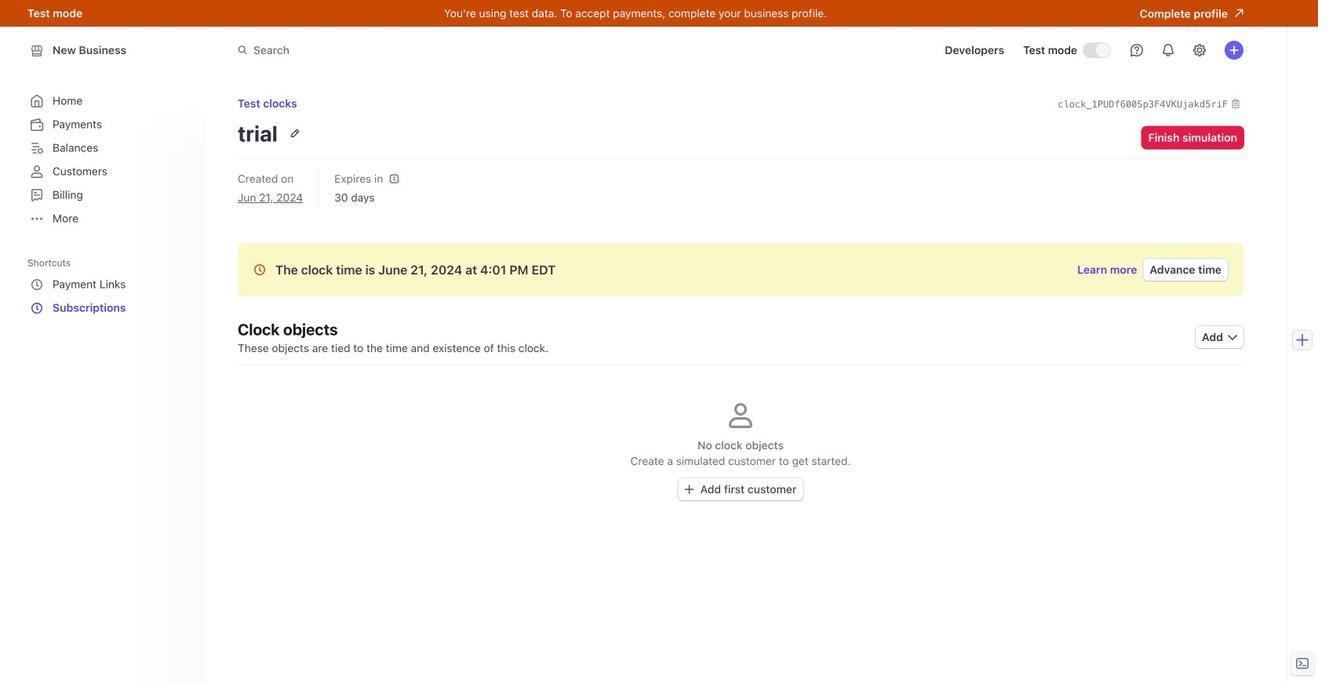 Task type: locate. For each thing, give the bounding box(es) containing it.
svg image
[[685, 485, 694, 495]]

shortcuts element
[[27, 252, 194, 320], [27, 273, 191, 320]]

None search field
[[228, 36, 671, 65]]

Search text field
[[228, 36, 671, 65]]

help image
[[1131, 44, 1144, 57]]

2 shortcuts element from the top
[[27, 273, 191, 320]]

settings image
[[1194, 44, 1206, 57]]

manage shortcuts image
[[178, 258, 188, 268]]



Task type: describe. For each thing, give the bounding box(es) containing it.
notifications image
[[1162, 44, 1175, 57]]

Test mode checkbox
[[1084, 43, 1111, 57]]

1 shortcuts element from the top
[[27, 252, 194, 320]]

core navigation links element
[[27, 89, 191, 231]]

edit image
[[290, 129, 300, 138]]



Task type: vqa. For each thing, say whether or not it's contained in the screenshot.
The Core Navigation Links element
yes



